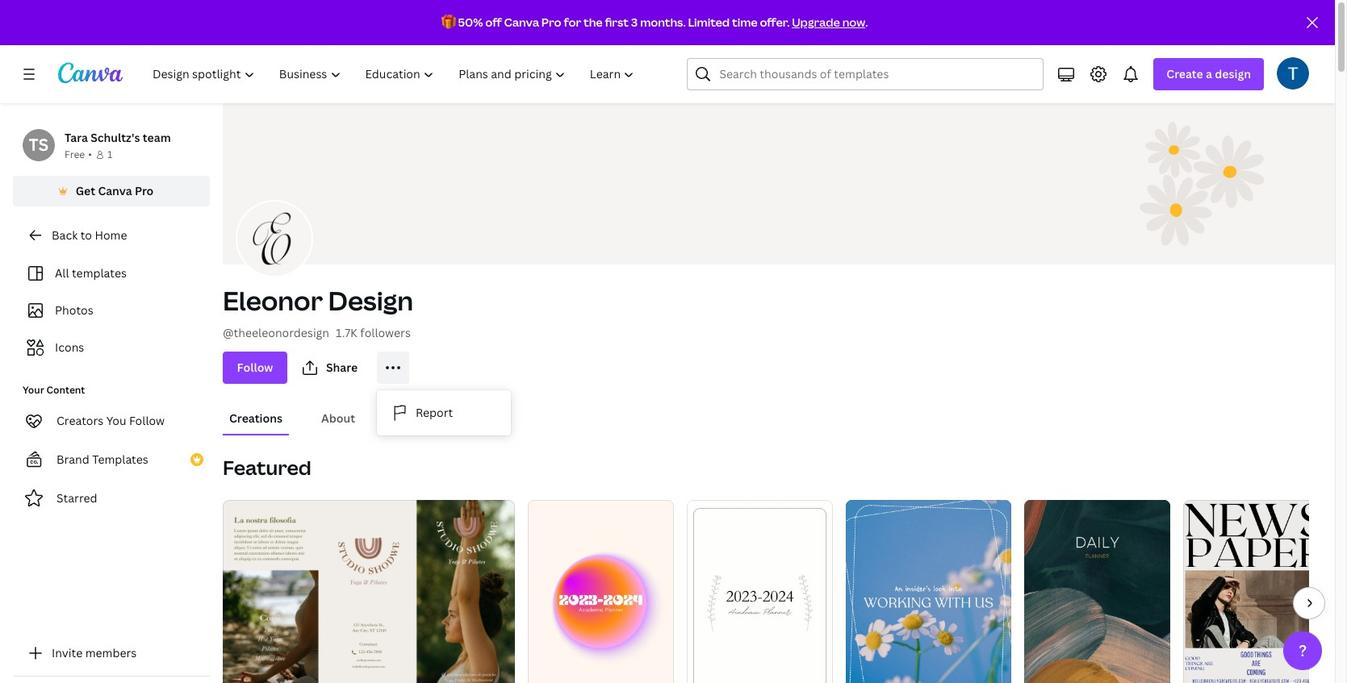 Task type: vqa. For each thing, say whether or not it's contained in the screenshot.
folders to the right
no



Task type: describe. For each thing, give the bounding box(es) containing it.
5 group from the left
[[1024, 494, 1171, 684]]

tara
[[65, 130, 88, 145]]

back to home
[[52, 228, 127, 243]]

creations
[[229, 411, 283, 426]]

follow button
[[223, 352, 287, 384]]

free •
[[65, 148, 92, 161]]

your content
[[23, 384, 85, 397]]

get canva pro
[[76, 183, 154, 199]]

Search search field
[[720, 59, 1034, 90]]

back
[[52, 228, 78, 243]]

all templates link
[[23, 258, 200, 289]]

get
[[76, 183, 95, 199]]

design
[[328, 283, 413, 318]]

report button
[[377, 397, 511, 430]]

1 group from the left
[[223, 494, 515, 684]]

0 horizontal spatial follow
[[129, 413, 165, 429]]

brand
[[57, 452, 89, 467]]

create a design button
[[1154, 58, 1264, 90]]

eleonor
[[223, 283, 323, 318]]

3
[[631, 15, 638, 30]]

.
[[866, 15, 868, 30]]

you
[[106, 413, 126, 429]]

to
[[80, 228, 92, 243]]

canva inside button
[[98, 183, 132, 199]]

followers
[[360, 325, 411, 341]]

tara schultz image
[[1277, 57, 1310, 90]]

tara schultz's team element
[[23, 129, 55, 161]]

eleonor design @theeleonordesign 1.7k followers
[[223, 283, 413, 341]]

creators you follow link
[[13, 405, 210, 438]]

@theeleonordesign
[[223, 325, 329, 341]]

now
[[843, 15, 866, 30]]

report
[[416, 405, 453, 421]]

team
[[143, 130, 171, 145]]

members
[[85, 646, 137, 661]]

brand templates link
[[13, 444, 210, 476]]

months.
[[640, 15, 686, 30]]

tara schultz's team
[[65, 130, 171, 145]]

🎁
[[441, 15, 456, 30]]

free
[[65, 148, 85, 161]]

all
[[55, 266, 69, 281]]

brand templates
[[57, 452, 148, 467]]

off
[[485, 15, 502, 30]]

limited
[[688, 15, 730, 30]]

4 group from the left
[[846, 494, 1012, 684]]

top level navigation element
[[142, 58, 649, 90]]

home
[[95, 228, 127, 243]]

create
[[1167, 66, 1204, 82]]



Task type: locate. For each thing, give the bounding box(es) containing it.
schultz's
[[91, 130, 140, 145]]

tara schultz's team image
[[23, 129, 55, 161]]

50%
[[458, 15, 483, 30]]

1.7k
[[336, 325, 358, 341]]

6 group from the left
[[1184, 494, 1330, 684]]

0 vertical spatial follow
[[237, 360, 273, 375]]

content
[[47, 384, 85, 397]]

your
[[23, 384, 44, 397]]

upgrade now button
[[792, 15, 866, 30]]

canva right off at the left top of the page
[[504, 15, 539, 30]]

invite members button
[[13, 638, 210, 670]]

follow inside dropdown button
[[237, 360, 273, 375]]

None search field
[[687, 58, 1044, 90]]

all templates
[[55, 266, 127, 281]]

photos
[[55, 303, 93, 318]]

starred link
[[13, 483, 210, 515]]

the
[[584, 15, 603, 30]]

🎁 50% off canva pro for the first 3 months. limited time offer. upgrade now .
[[441, 15, 868, 30]]

offer.
[[760, 15, 790, 30]]

0 vertical spatial canva
[[504, 15, 539, 30]]

photos link
[[23, 296, 200, 326]]

follow down @theeleonordesign
[[237, 360, 273, 375]]

group
[[223, 494, 515, 684], [528, 494, 674, 684], [687, 494, 833, 684], [846, 494, 1012, 684], [1024, 494, 1171, 684], [1184, 494, 1330, 684]]

design
[[1215, 66, 1251, 82]]

•
[[88, 148, 92, 161]]

pro inside button
[[135, 183, 154, 199]]

0 horizontal spatial pro
[[135, 183, 154, 199]]

canva right "get"
[[98, 183, 132, 199]]

featured
[[223, 455, 311, 481]]

canva
[[504, 15, 539, 30], [98, 183, 132, 199]]

about
[[321, 411, 355, 426]]

1
[[107, 148, 112, 161]]

1 vertical spatial canva
[[98, 183, 132, 199]]

share button
[[294, 352, 371, 384]]

templates
[[92, 452, 148, 467]]

share
[[326, 360, 358, 375]]

upgrade
[[792, 15, 840, 30]]

a
[[1206, 66, 1213, 82]]

icons
[[55, 340, 84, 355]]

icons link
[[23, 333, 200, 363]]

follow right the you
[[129, 413, 165, 429]]

0 horizontal spatial canva
[[98, 183, 132, 199]]

1 horizontal spatial follow
[[237, 360, 273, 375]]

1 horizontal spatial pro
[[542, 15, 562, 30]]

back to home link
[[13, 220, 210, 252]]

about button
[[315, 404, 362, 434]]

invite
[[52, 646, 83, 661]]

pro left for
[[542, 15, 562, 30]]

creators you follow
[[57, 413, 165, 429]]

pro
[[542, 15, 562, 30], [135, 183, 154, 199]]

pro down team at the left
[[135, 183, 154, 199]]

creations button
[[223, 404, 289, 434]]

templates
[[72, 266, 127, 281]]

2 group from the left
[[528, 494, 674, 684]]

get canva pro button
[[13, 176, 210, 207]]

starred
[[57, 491, 97, 506]]

create a design
[[1167, 66, 1251, 82]]

invite members
[[52, 646, 137, 661]]

1 vertical spatial pro
[[135, 183, 154, 199]]

for
[[564, 15, 581, 30]]

follow
[[237, 360, 273, 375], [129, 413, 165, 429]]

1 horizontal spatial canva
[[504, 15, 539, 30]]

first
[[605, 15, 629, 30]]

creators
[[57, 413, 104, 429]]

1 vertical spatial follow
[[129, 413, 165, 429]]

0 vertical spatial pro
[[542, 15, 562, 30]]

time
[[732, 15, 758, 30]]

3 group from the left
[[687, 494, 833, 684]]



